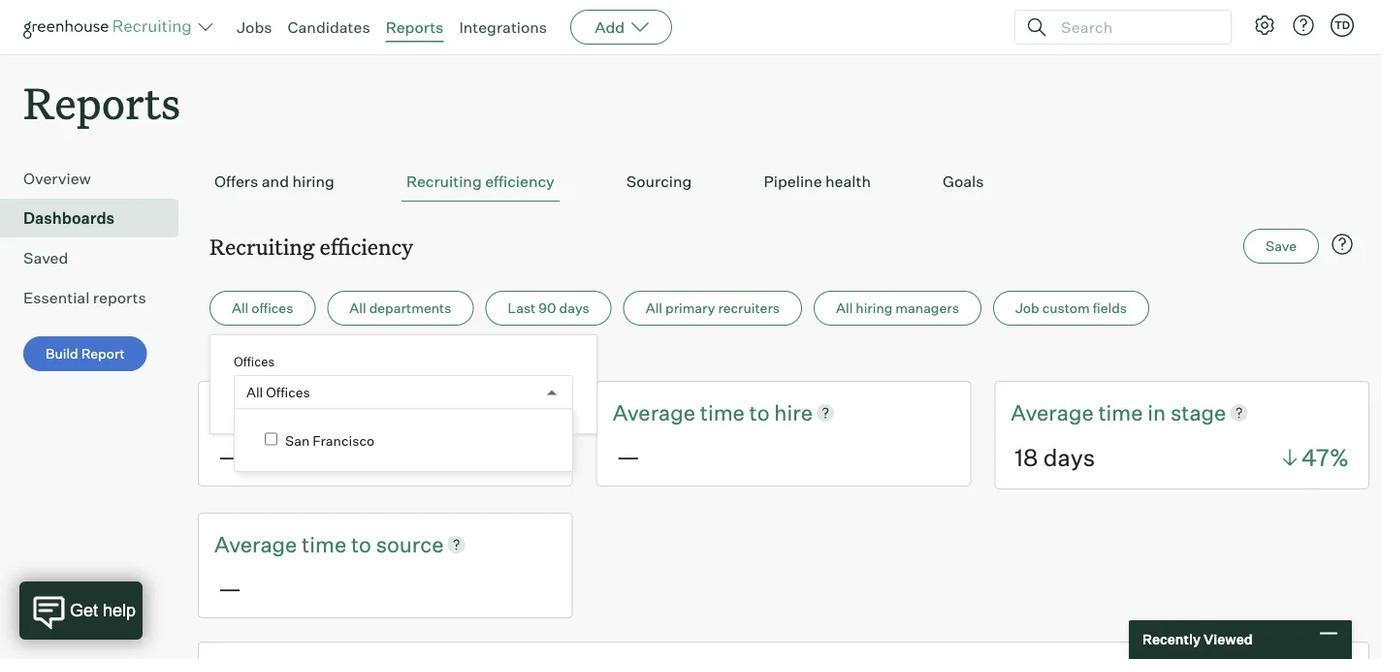 Task type: describe. For each thing, give the bounding box(es) containing it.
dashboards link
[[23, 207, 171, 230]]

report
[[81, 346, 125, 363]]

pipeline health button
[[759, 162, 876, 202]]

average for hire
[[613, 399, 696, 426]]

build report
[[46, 346, 125, 363]]

configure image
[[1254, 14, 1277, 37]]

in
[[1148, 399, 1167, 426]]

average for source
[[214, 531, 297, 558]]

fill
[[376, 399, 400, 426]]

reports
[[93, 288, 146, 308]]

recruiting efficiency button
[[402, 162, 560, 202]]

time for hire
[[700, 399, 745, 426]]

oct
[[257, 351, 280, 368]]

san francisco
[[285, 432, 375, 449]]

1 vertical spatial recruiting efficiency
[[210, 232, 413, 261]]

-
[[248, 351, 254, 368]]

— for hire
[[617, 442, 640, 471]]

average for fill
[[214, 399, 297, 426]]

job
[[1016, 300, 1040, 317]]

goals
[[943, 172, 984, 191]]

Search text field
[[1057, 13, 1214, 41]]

add
[[595, 17, 625, 37]]

to link for hire
[[750, 398, 775, 428]]

all for all hiring managers
[[837, 300, 853, 317]]

1 vertical spatial offices
[[266, 384, 310, 401]]

offers and hiring
[[214, 172, 335, 191]]

essential reports
[[23, 288, 146, 308]]

last 90 days button
[[486, 291, 612, 326]]

health
[[826, 172, 871, 191]]

San Francisco checkbox
[[265, 433, 278, 446]]

dashboards
[[23, 209, 115, 228]]

recruiting inside recruiting efficiency button
[[406, 172, 482, 191]]

average time to for hire
[[613, 399, 775, 426]]

faq image
[[1331, 233, 1355, 256]]

time link for fill
[[302, 398, 351, 428]]

recruiters
[[718, 300, 780, 317]]

1 vertical spatial recruiting
[[210, 232, 315, 261]]

recruiting efficiency inside button
[[406, 172, 555, 191]]

1 vertical spatial days
[[1044, 443, 1096, 473]]

recently viewed
[[1143, 632, 1253, 649]]

average time to for fill
[[214, 399, 376, 426]]

— for fill
[[218, 442, 242, 471]]

last
[[508, 300, 536, 317]]

47%
[[1302, 443, 1350, 473]]

hire
[[775, 399, 813, 426]]

build report button
[[23, 337, 147, 372]]

all hiring managers button
[[814, 291, 982, 326]]

to for fill
[[351, 399, 372, 426]]

average link for source
[[214, 530, 302, 560]]

custom
[[1043, 300, 1090, 317]]

hire link
[[775, 398, 813, 428]]

aug
[[210, 351, 237, 368]]

average time to for source
[[214, 531, 376, 558]]

jobs link
[[237, 17, 272, 37]]

all primary recruiters button
[[624, 291, 803, 326]]

time for fill
[[302, 399, 347, 426]]

all for all departments
[[350, 300, 366, 317]]

18
[[1015, 443, 1039, 473]]

source link
[[376, 530, 444, 560]]

sourcing button
[[622, 162, 697, 202]]

all offices button
[[210, 291, 316, 326]]

days inside button
[[559, 300, 590, 317]]

job custom fields button
[[994, 291, 1150, 326]]

in link
[[1148, 398, 1171, 428]]

to for hire
[[750, 399, 770, 426]]

overview link
[[23, 167, 171, 190]]

average for stage
[[1011, 399, 1094, 426]]

td
[[1335, 18, 1351, 32]]

overview
[[23, 169, 91, 188]]

average time in
[[1011, 399, 1171, 426]]

save
[[1266, 238, 1297, 255]]



Task type: vqa. For each thing, say whether or not it's contained in the screenshot.
of for Apr
no



Task type: locate. For each thing, give the bounding box(es) containing it.
reports
[[386, 17, 444, 37], [23, 74, 181, 131]]

days right 18
[[1044, 443, 1096, 473]]

time link left the "hire" link
[[700, 398, 750, 428]]

departments
[[369, 300, 452, 317]]

average link for hire
[[613, 398, 700, 428]]

all hiring managers
[[837, 300, 960, 317]]

recruiting
[[406, 172, 482, 191], [210, 232, 315, 261]]

0 vertical spatial recruiting
[[406, 172, 482, 191]]

0 vertical spatial efficiency
[[485, 172, 555, 191]]

— for source
[[218, 574, 242, 603]]

to link for fill
[[351, 398, 376, 428]]

90
[[539, 300, 557, 317]]

time left "source"
[[302, 531, 347, 558]]

to left fill
[[351, 399, 372, 426]]

fill link
[[376, 398, 400, 428]]

time up the san francisco
[[302, 399, 347, 426]]

integrations
[[459, 17, 547, 37]]

save button
[[1244, 229, 1320, 264]]

18 days
[[1015, 443, 1096, 473]]

to left "source"
[[351, 531, 372, 558]]

time link left source link
[[302, 530, 351, 560]]

offices
[[234, 354, 275, 369], [266, 384, 310, 401]]

0 horizontal spatial reports
[[23, 74, 181, 131]]

1 horizontal spatial efficiency
[[485, 172, 555, 191]]

integrations link
[[459, 17, 547, 37]]

30,
[[283, 351, 305, 368]]

tab list containing offers and hiring
[[210, 162, 1359, 202]]

1 horizontal spatial days
[[1044, 443, 1096, 473]]

efficiency inside button
[[485, 172, 555, 191]]

0 vertical spatial recruiting efficiency
[[406, 172, 555, 191]]

viewed
[[1204, 632, 1253, 649]]

reports right candidates
[[386, 17, 444, 37]]

time for source
[[302, 531, 347, 558]]

all offices
[[232, 300, 293, 317]]

all left managers
[[837, 300, 853, 317]]

0 horizontal spatial recruiting
[[210, 232, 315, 261]]

hiring left managers
[[856, 300, 893, 317]]

fields
[[1093, 300, 1128, 317]]

jobs
[[237, 17, 272, 37]]

0 vertical spatial days
[[559, 300, 590, 317]]

0 horizontal spatial hiring
[[293, 172, 335, 191]]

all for all offices
[[246, 384, 263, 401]]

all
[[232, 300, 249, 317], [350, 300, 366, 317], [646, 300, 663, 317], [837, 300, 853, 317], [246, 384, 263, 401]]

san
[[285, 432, 310, 449]]

average time to
[[214, 399, 376, 426], [613, 399, 775, 426], [214, 531, 376, 558]]

time link for source
[[302, 530, 351, 560]]

goals button
[[938, 162, 989, 202]]

time left in
[[1099, 399, 1144, 426]]

managers
[[896, 300, 960, 317]]

all for all offices
[[232, 300, 249, 317]]

hiring right and
[[293, 172, 335, 191]]

hiring inside button
[[293, 172, 335, 191]]

all offices
[[246, 384, 310, 401]]

candidates link
[[288, 17, 370, 37]]

time for stage
[[1099, 399, 1144, 426]]

sourcing
[[627, 172, 692, 191]]

stage
[[1171, 399, 1227, 426]]

last 90 days
[[508, 300, 590, 317]]

days
[[559, 300, 590, 317], [1044, 443, 1096, 473]]

to for source
[[351, 531, 372, 558]]

saved link
[[23, 247, 171, 270]]

reports link
[[386, 17, 444, 37]]

all departments
[[350, 300, 452, 317]]

hiring
[[293, 172, 335, 191], [856, 300, 893, 317]]

all departments button
[[327, 291, 474, 326]]

2023
[[308, 351, 342, 368]]

td button
[[1331, 14, 1355, 37]]

0 vertical spatial offices
[[234, 354, 275, 369]]

time link left stage link
[[1099, 398, 1148, 428]]

all for all primary recruiters
[[646, 300, 663, 317]]

pipeline
[[764, 172, 822, 191]]

greenhouse recruiting image
[[23, 16, 198, 39]]

time
[[302, 399, 347, 426], [700, 399, 745, 426], [1099, 399, 1144, 426], [302, 531, 347, 558]]

—
[[218, 442, 242, 471], [617, 442, 640, 471], [218, 574, 242, 603]]

average link
[[214, 398, 302, 428], [613, 398, 700, 428], [1011, 398, 1099, 428], [214, 530, 302, 560]]

stage link
[[1171, 398, 1227, 428]]

to link
[[351, 398, 376, 428], [750, 398, 775, 428], [351, 530, 376, 560]]

pipeline health
[[764, 172, 871, 191]]

0 horizontal spatial days
[[559, 300, 590, 317]]

saved
[[23, 249, 68, 268]]

average link for fill
[[214, 398, 302, 428]]

average link for stage
[[1011, 398, 1099, 428]]

time link for hire
[[700, 398, 750, 428]]

francisco
[[313, 432, 375, 449]]

build
[[46, 346, 78, 363]]

to left hire
[[750, 399, 770, 426]]

tab list
[[210, 162, 1359, 202]]

time link up the san francisco
[[302, 398, 351, 428]]

all left "departments"
[[350, 300, 366, 317]]

recently
[[1143, 632, 1201, 649]]

job custom fields
[[1016, 300, 1128, 317]]

efficiency
[[485, 172, 555, 191], [320, 232, 413, 261]]

time left hire
[[700, 399, 745, 426]]

1 horizontal spatial recruiting
[[406, 172, 482, 191]]

time link
[[302, 398, 351, 428], [700, 398, 750, 428], [1099, 398, 1148, 428], [302, 530, 351, 560]]

to link for source
[[351, 530, 376, 560]]

to
[[351, 399, 372, 426], [750, 399, 770, 426], [351, 531, 372, 558]]

1 horizontal spatial reports
[[386, 17, 444, 37]]

days right 90
[[559, 300, 590, 317]]

offers and hiring button
[[210, 162, 340, 202]]

reports down greenhouse recruiting image
[[23, 74, 181, 131]]

source
[[376, 531, 444, 558]]

1
[[240, 351, 245, 368]]

primary
[[666, 300, 716, 317]]

all left offices
[[232, 300, 249, 317]]

0 vertical spatial reports
[[386, 17, 444, 37]]

1 vertical spatial hiring
[[856, 300, 893, 317]]

hiring inside button
[[856, 300, 893, 317]]

td button
[[1327, 10, 1359, 41]]

candidates
[[288, 17, 370, 37]]

offers
[[214, 172, 258, 191]]

all down -
[[246, 384, 263, 401]]

1 vertical spatial efficiency
[[320, 232, 413, 261]]

time link for stage
[[1099, 398, 1148, 428]]

offices
[[252, 300, 293, 317]]

0 horizontal spatial efficiency
[[320, 232, 413, 261]]

1 vertical spatial reports
[[23, 74, 181, 131]]

0 vertical spatial hiring
[[293, 172, 335, 191]]

add button
[[571, 10, 673, 45]]

all left primary
[[646, 300, 663, 317]]

average
[[214, 399, 297, 426], [613, 399, 696, 426], [1011, 399, 1094, 426], [214, 531, 297, 558]]

essential
[[23, 288, 90, 308]]

aug 1 - oct 30, 2023
[[210, 351, 342, 368]]

all primary recruiters
[[646, 300, 780, 317]]

and
[[262, 172, 289, 191]]

essential reports link
[[23, 286, 171, 310]]

1 horizontal spatial hiring
[[856, 300, 893, 317]]



